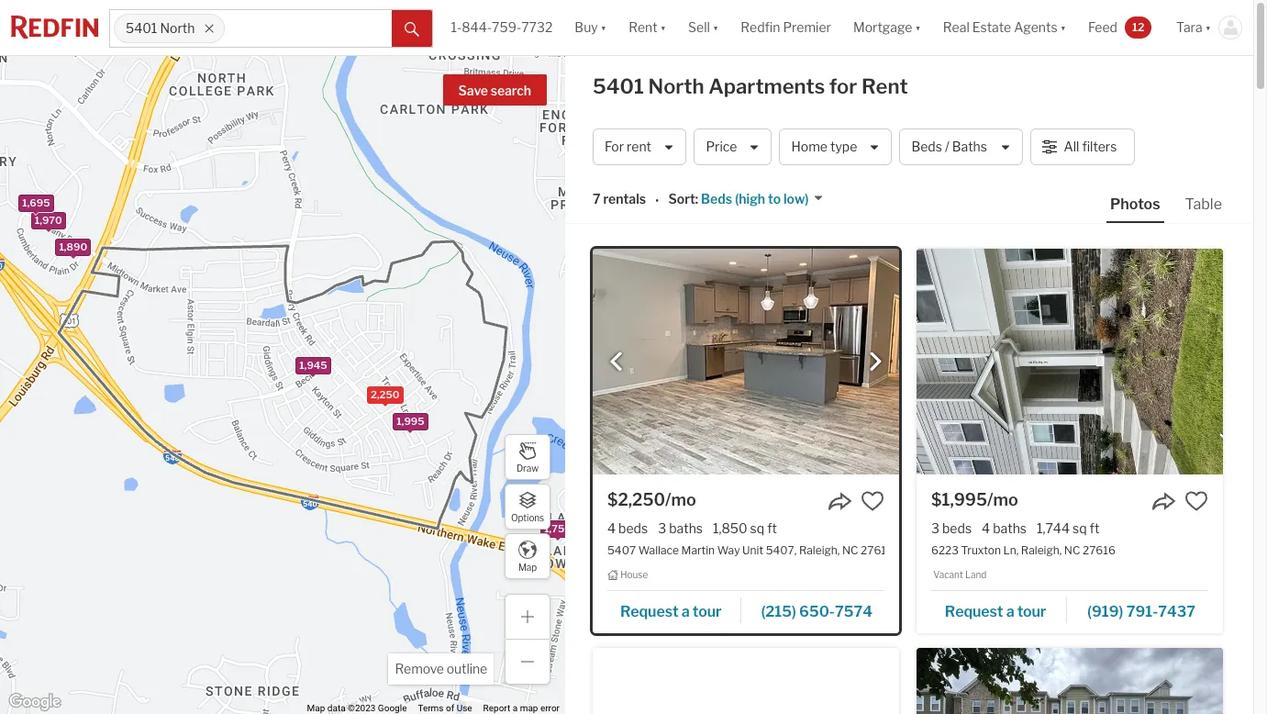 Task type: describe. For each thing, give the bounding box(es) containing it.
2 27616 from the left
[[1083, 544, 1116, 558]]

sell ▾ button
[[689, 0, 719, 55]]

photos
[[1111, 196, 1161, 213]]

6223 truxton ln, raleigh, nc 27616
[[932, 544, 1116, 558]]

759-
[[492, 20, 522, 35]]

baths for $1,995 /mo
[[994, 521, 1027, 536]]

mortgage
[[854, 20, 913, 35]]

4 for 4 baths
[[982, 521, 991, 536]]

truxton
[[962, 544, 1002, 558]]

5407 wallace martin way unit 5407, raleigh, nc 27616
[[608, 544, 894, 558]]

▾ for buy ▾
[[601, 20, 607, 35]]

rent ▾ button
[[629, 0, 667, 55]]

low)
[[784, 191, 809, 207]]

sq for $2,250 /mo
[[751, 521, 765, 536]]

favorite button image
[[861, 489, 885, 513]]

beds (high to low) button
[[699, 190, 824, 208]]

report
[[484, 703, 511, 713]]

5407
[[608, 544, 636, 558]]

beds for beds (high to low)
[[702, 191, 733, 207]]

buy ▾
[[575, 20, 607, 35]]

buy
[[575, 20, 598, 35]]

buy ▾ button
[[575, 0, 607, 55]]

5401 for 5401 north
[[126, 21, 157, 36]]

$1,995 /mo
[[932, 490, 1019, 510]]

5401 north apartments for rent
[[593, 74, 909, 98]]

options
[[511, 512, 545, 523]]

(919)
[[1088, 603, 1124, 620]]

for rent button
[[593, 129, 687, 165]]

1-844-759-7732 link
[[451, 20, 553, 35]]

▾ for rent ▾
[[661, 20, 667, 35]]

table button
[[1182, 195, 1227, 221]]

1,750
[[545, 522, 572, 535]]

mortgage ▾ button
[[854, 0, 922, 55]]

estate
[[973, 20, 1012, 35]]

2 raleigh, from the left
[[1022, 544, 1063, 558]]

12
[[1133, 20, 1145, 34]]

4 for 4 beds
[[608, 521, 616, 536]]

martin
[[682, 544, 715, 558]]

of
[[446, 703, 455, 713]]

6223
[[932, 544, 959, 558]]

$1,995
[[932, 490, 988, 510]]

tour for $1,995 /mo
[[1018, 603, 1047, 620]]

/mo for $2,250
[[666, 490, 697, 510]]

$2,250 /mo
[[608, 490, 697, 510]]

beds / baths
[[912, 139, 988, 155]]

north for 5401 north
[[160, 21, 195, 36]]

(215)
[[762, 603, 797, 620]]

redfin
[[741, 20, 781, 35]]

photo of 5407 wallace martin way unit 5407, raleigh, nc 27616 image
[[593, 249, 900, 475]]

remove outline
[[395, 661, 488, 677]]

map button
[[505, 533, 551, 579]]

to
[[769, 191, 781, 207]]

rent
[[627, 139, 652, 155]]

5407,
[[766, 544, 797, 558]]

remove outline button
[[389, 654, 494, 685]]

:
[[696, 191, 699, 207]]

all
[[1065, 139, 1080, 155]]

filters
[[1083, 139, 1118, 155]]

remove
[[395, 661, 444, 677]]

draw button
[[505, 434, 551, 480]]

table
[[1186, 196, 1223, 213]]

tara ▾
[[1177, 20, 1212, 35]]

house
[[621, 569, 648, 581]]

home
[[792, 139, 828, 155]]

data
[[328, 703, 346, 713]]

ln,
[[1004, 544, 1019, 558]]

terms
[[418, 703, 444, 713]]

1,744
[[1038, 521, 1071, 536]]

(919) 791-7437 link
[[1068, 595, 1209, 626]]

ft for $1,995 /mo
[[1090, 521, 1100, 536]]

rentals
[[604, 191, 646, 207]]

remove 5401 north image
[[204, 23, 215, 34]]

baths
[[953, 139, 988, 155]]

google
[[378, 703, 407, 713]]

terms of use link
[[418, 703, 472, 713]]

1 nc from the left
[[843, 544, 859, 558]]

map data ©2023 google
[[307, 703, 407, 713]]

request for $2,250
[[621, 603, 679, 620]]

buy ▾ button
[[564, 0, 618, 55]]

tour for $2,250 /mo
[[693, 603, 722, 620]]

report a map error link
[[484, 703, 560, 713]]

outline
[[447, 661, 488, 677]]

1,970
[[35, 214, 62, 227]]

rent ▾ button
[[618, 0, 678, 55]]

7732
[[522, 20, 553, 35]]

sort :
[[669, 191, 699, 207]]

options button
[[505, 484, 551, 530]]

mortgage ▾ button
[[843, 0, 933, 55]]

▾ for mortgage ▾
[[916, 20, 922, 35]]

photo of 5304 beckom st unit 1, raleigh, nc 27616 image
[[917, 648, 1224, 714]]

©2023
[[348, 703, 376, 713]]

3 baths
[[658, 521, 703, 536]]

real estate agents ▾ link
[[944, 0, 1067, 55]]

terms of use
[[418, 703, 472, 713]]

favorite button checkbox for $2,250 /mo
[[861, 489, 885, 513]]

favorite button checkbox for $1,995 /mo
[[1185, 489, 1209, 513]]

sell
[[689, 20, 711, 35]]



Task type: locate. For each thing, give the bounding box(es) containing it.
map
[[519, 561, 537, 572], [307, 703, 325, 713]]

1 tour from the left
[[693, 603, 722, 620]]

beds up 6223
[[943, 521, 972, 536]]

map region
[[0, 0, 691, 714]]

request a tour button down land
[[932, 597, 1068, 624]]

2 /mo from the left
[[988, 490, 1019, 510]]

$2,250
[[608, 490, 666, 510]]

1 request from the left
[[621, 603, 679, 620]]

(919) 791-7437
[[1088, 603, 1196, 620]]

0 horizontal spatial north
[[160, 21, 195, 36]]

unit
[[743, 544, 764, 558]]

0 horizontal spatial a
[[513, 703, 518, 713]]

1,995
[[397, 414, 425, 427]]

for
[[830, 74, 858, 98]]

favorite button image
[[1185, 489, 1209, 513]]

0 horizontal spatial raleigh,
[[800, 544, 840, 558]]

2 request from the left
[[946, 603, 1004, 620]]

0 vertical spatial beds
[[912, 139, 943, 155]]

1 horizontal spatial request a tour button
[[932, 597, 1068, 624]]

premier
[[784, 20, 832, 35]]

for rent
[[605, 139, 652, 155]]

a for $1,995 /mo
[[1007, 603, 1015, 620]]

4 baths
[[982, 521, 1027, 536]]

2 3 from the left
[[932, 521, 940, 536]]

1 horizontal spatial nc
[[1065, 544, 1081, 558]]

0 horizontal spatial baths
[[669, 521, 703, 536]]

1,890
[[59, 240, 87, 253]]

1 horizontal spatial sq
[[1073, 521, 1088, 536]]

5401 for 5401 north apartments for rent
[[593, 74, 644, 98]]

1 baths from the left
[[669, 521, 703, 536]]

1 horizontal spatial north
[[649, 74, 705, 98]]

1 horizontal spatial rent
[[862, 74, 909, 98]]

▾ right agents
[[1061, 20, 1067, 35]]

baths
[[669, 521, 703, 536], [994, 521, 1027, 536]]

▾ for tara ▾
[[1206, 20, 1212, 35]]

1 horizontal spatial request a tour
[[946, 603, 1047, 620]]

beds for $2,250
[[619, 521, 648, 536]]

/
[[946, 139, 950, 155]]

map down options on the bottom of the page
[[519, 561, 537, 572]]

None search field
[[225, 10, 392, 47]]

▾ inside dropdown button
[[1061, 20, 1067, 35]]

2 nc from the left
[[1065, 544, 1081, 558]]

1 horizontal spatial baths
[[994, 521, 1027, 536]]

1,945
[[300, 359, 327, 372]]

▾ left the "sell"
[[661, 20, 667, 35]]

2 sq from the left
[[1073, 521, 1088, 536]]

0 horizontal spatial sq
[[751, 521, 765, 536]]

4
[[608, 521, 616, 536], [982, 521, 991, 536]]

1 vertical spatial map
[[307, 703, 325, 713]]

1,850 sq ft
[[713, 521, 778, 536]]

1 ft from the left
[[768, 521, 778, 536]]

raleigh, down the 1,744
[[1022, 544, 1063, 558]]

2 favorite button checkbox from the left
[[1185, 489, 1209, 513]]

0 horizontal spatial /mo
[[666, 490, 697, 510]]

baths up ln,
[[994, 521, 1027, 536]]

(high
[[735, 191, 766, 207]]

3 for 3 beds
[[932, 521, 940, 536]]

1 sq from the left
[[751, 521, 765, 536]]

6 ▾ from the left
[[1206, 20, 1212, 35]]

▾ right mortgage
[[916, 20, 922, 35]]

1 raleigh, from the left
[[800, 544, 840, 558]]

2 request a tour from the left
[[946, 603, 1047, 620]]

0 horizontal spatial request a tour button
[[608, 597, 742, 624]]

beds / baths button
[[900, 129, 1023, 165]]

price button
[[694, 129, 773, 165]]

▾ right the tara
[[1206, 20, 1212, 35]]

request a tour button for $1,995
[[932, 597, 1068, 624]]

1,850
[[713, 521, 748, 536]]

previous button image
[[608, 353, 626, 371]]

1 horizontal spatial request
[[946, 603, 1004, 620]]

1 horizontal spatial map
[[519, 561, 537, 572]]

2 request a tour button from the left
[[932, 597, 1068, 624]]

1 horizontal spatial 3
[[932, 521, 940, 536]]

5 ▾ from the left
[[1061, 20, 1067, 35]]

1 horizontal spatial beds
[[943, 521, 972, 536]]

1 horizontal spatial 4
[[982, 521, 991, 536]]

redfin premier button
[[730, 0, 843, 55]]

/mo
[[666, 490, 697, 510], [988, 490, 1019, 510]]

2 ft from the left
[[1090, 521, 1100, 536]]

▾ for sell ▾
[[713, 20, 719, 35]]

0 horizontal spatial favorite button checkbox
[[861, 489, 885, 513]]

0 horizontal spatial 4
[[608, 521, 616, 536]]

map
[[520, 703, 538, 713]]

650-
[[800, 603, 835, 620]]

a for $2,250 /mo
[[682, 603, 690, 620]]

raleigh, right 5407,
[[800, 544, 840, 558]]

north down the "sell"
[[649, 74, 705, 98]]

a left map
[[513, 703, 518, 713]]

3 ▾ from the left
[[713, 20, 719, 35]]

photos button
[[1107, 195, 1182, 223]]

/mo up 4 baths
[[988, 490, 1019, 510]]

request for $1,995
[[946, 603, 1004, 620]]

search
[[491, 83, 532, 98]]

/mo for $1,995
[[988, 490, 1019, 510]]

apartments
[[709, 74, 826, 98]]

rent inside dropdown button
[[629, 20, 658, 35]]

sell ▾
[[689, 20, 719, 35]]

0 vertical spatial map
[[519, 561, 537, 572]]

0 horizontal spatial 3
[[658, 521, 667, 536]]

1 4 from the left
[[608, 521, 616, 536]]

2 tour from the left
[[1018, 603, 1047, 620]]

(215) 650-7574 link
[[742, 595, 885, 626]]

wallace
[[639, 544, 679, 558]]

1 vertical spatial north
[[649, 74, 705, 98]]

0 vertical spatial north
[[160, 21, 195, 36]]

0 horizontal spatial 5401
[[126, 21, 157, 36]]

(215) 650-7574
[[762, 603, 873, 620]]

type
[[831, 139, 858, 155]]

request a tour button down house on the bottom
[[608, 597, 742, 624]]

nc up 7574
[[843, 544, 859, 558]]

0 horizontal spatial nc
[[843, 544, 859, 558]]

27616 down 1,744 sq ft
[[1083, 544, 1116, 558]]

0 vertical spatial 5401
[[126, 21, 157, 36]]

1 horizontal spatial 5401
[[593, 74, 644, 98]]

27616 down favorite button icon
[[861, 544, 894, 558]]

request a tour for $1,995
[[946, 603, 1047, 620]]

▾ right the "sell"
[[713, 20, 719, 35]]

way
[[718, 544, 741, 558]]

rent ▾
[[629, 20, 667, 35]]

beds right :
[[702, 191, 733, 207]]

5401 left the remove 5401 north image on the top left of the page
[[126, 21, 157, 36]]

home type
[[792, 139, 858, 155]]

0 horizontal spatial request a tour
[[621, 603, 722, 620]]

1 horizontal spatial tour
[[1018, 603, 1047, 620]]

request a tour button
[[608, 597, 742, 624], [932, 597, 1068, 624]]

0 horizontal spatial ft
[[768, 521, 778, 536]]

0 horizontal spatial beds
[[619, 521, 648, 536]]

beds for beds / baths
[[912, 139, 943, 155]]

7 rentals •
[[593, 191, 660, 208]]

•
[[656, 193, 660, 208]]

1 vertical spatial beds
[[702, 191, 733, 207]]

4 beds
[[608, 521, 648, 536]]

0 horizontal spatial 27616
[[861, 544, 894, 558]]

1 request a tour from the left
[[621, 603, 722, 620]]

save search
[[459, 83, 532, 98]]

mortgage ▾
[[854, 20, 922, 35]]

1 horizontal spatial a
[[682, 603, 690, 620]]

beds for $1,995
[[943, 521, 972, 536]]

ft for $2,250 /mo
[[768, 521, 778, 536]]

1 3 from the left
[[658, 521, 667, 536]]

request a tour down land
[[946, 603, 1047, 620]]

request down house on the bottom
[[621, 603, 679, 620]]

raleigh,
[[800, 544, 840, 558], [1022, 544, 1063, 558]]

request a tour down house on the bottom
[[621, 603, 722, 620]]

for
[[605, 139, 624, 155]]

north
[[160, 21, 195, 36], [649, 74, 705, 98]]

0 horizontal spatial rent
[[629, 20, 658, 35]]

redfin premier
[[741, 20, 832, 35]]

feed
[[1089, 20, 1118, 35]]

7574
[[835, 603, 873, 620]]

save
[[459, 83, 488, 98]]

beds up 5407
[[619, 521, 648, 536]]

ft
[[768, 521, 778, 536], [1090, 521, 1100, 536]]

vacant land
[[934, 569, 987, 581]]

1 horizontal spatial 27616
[[1083, 544, 1116, 558]]

request
[[621, 603, 679, 620], [946, 603, 1004, 620]]

5401 up for
[[593, 74, 644, 98]]

next button image
[[867, 353, 885, 371]]

1 horizontal spatial /mo
[[988, 490, 1019, 510]]

1-844-759-7732
[[451, 20, 553, 35]]

4 ▾ from the left
[[916, 20, 922, 35]]

beds
[[912, 139, 943, 155], [702, 191, 733, 207]]

2 ▾ from the left
[[661, 20, 667, 35]]

1 favorite button checkbox from the left
[[861, 489, 885, 513]]

map for map
[[519, 561, 537, 572]]

3 beds
[[932, 521, 972, 536]]

rent right for
[[862, 74, 909, 98]]

nc down 1,744 sq ft
[[1065, 544, 1081, 558]]

4 up 5407
[[608, 521, 616, 536]]

request down land
[[946, 603, 1004, 620]]

sq right the 1,744
[[1073, 521, 1088, 536]]

1 ▾ from the left
[[601, 20, 607, 35]]

request a tour for $2,250
[[621, 603, 722, 620]]

3 for 3 baths
[[658, 521, 667, 536]]

0 horizontal spatial tour
[[693, 603, 722, 620]]

1 /mo from the left
[[666, 490, 697, 510]]

agents
[[1015, 20, 1058, 35]]

1 request a tour button from the left
[[608, 597, 742, 624]]

2 baths from the left
[[994, 521, 1027, 536]]

0 horizontal spatial request
[[621, 603, 679, 620]]

3 up 6223
[[932, 521, 940, 536]]

request a tour
[[621, 603, 722, 620], [946, 603, 1047, 620]]

2 horizontal spatial a
[[1007, 603, 1015, 620]]

google image
[[5, 690, 65, 714]]

a down ln,
[[1007, 603, 1015, 620]]

1 horizontal spatial favorite button checkbox
[[1185, 489, 1209, 513]]

4 up "truxton"
[[982, 521, 991, 536]]

beds inside button
[[912, 139, 943, 155]]

submit search image
[[405, 22, 420, 36]]

1 27616 from the left
[[861, 544, 894, 558]]

3 up wallace
[[658, 521, 667, 536]]

map for map data ©2023 google
[[307, 703, 325, 713]]

tour down martin
[[693, 603, 722, 620]]

2 beds from the left
[[943, 521, 972, 536]]

0 vertical spatial rent
[[629, 20, 658, 35]]

0 horizontal spatial beds
[[702, 191, 733, 207]]

sq for $1,995 /mo
[[1073, 521, 1088, 536]]

baths up martin
[[669, 521, 703, 536]]

baths for $2,250 /mo
[[669, 521, 703, 536]]

1 horizontal spatial beds
[[912, 139, 943, 155]]

▾ right buy
[[601, 20, 607, 35]]

favorite button checkbox
[[861, 489, 885, 513], [1185, 489, 1209, 513]]

1 horizontal spatial ft
[[1090, 521, 1100, 536]]

map inside map button
[[519, 561, 537, 572]]

0 horizontal spatial map
[[307, 703, 325, 713]]

ft right the 1,744
[[1090, 521, 1100, 536]]

a
[[682, 603, 690, 620], [1007, 603, 1015, 620], [513, 703, 518, 713]]

beds inside button
[[702, 191, 733, 207]]

photo of 6223 truxton ln, raleigh, nc 27616 image
[[917, 249, 1224, 475]]

rent right the buy ▾
[[629, 20, 658, 35]]

sq up unit
[[751, 521, 765, 536]]

ft up 5407,
[[768, 521, 778, 536]]

/mo up 3 baths
[[666, 490, 697, 510]]

beds left /
[[912, 139, 943, 155]]

1 beds from the left
[[619, 521, 648, 536]]

land
[[966, 569, 987, 581]]

all filters
[[1065, 139, 1118, 155]]

791-
[[1127, 603, 1159, 620]]

5401
[[126, 21, 157, 36], [593, 74, 644, 98]]

1 vertical spatial 5401
[[593, 74, 644, 98]]

2 4 from the left
[[982, 521, 991, 536]]

report a map error
[[484, 703, 560, 713]]

tour down 6223 truxton ln, raleigh, nc 27616
[[1018, 603, 1047, 620]]

1 vertical spatial rent
[[862, 74, 909, 98]]

1 horizontal spatial raleigh,
[[1022, 544, 1063, 558]]

north left the remove 5401 north image on the top left of the page
[[160, 21, 195, 36]]

3
[[658, 521, 667, 536], [932, 521, 940, 536]]

map left the 'data'
[[307, 703, 325, 713]]

a down martin
[[682, 603, 690, 620]]

home type button
[[780, 129, 893, 165]]

real
[[944, 20, 970, 35]]

north for 5401 north apartments for rent
[[649, 74, 705, 98]]

request a tour button for $2,250
[[608, 597, 742, 624]]

error
[[541, 703, 560, 713]]



Task type: vqa. For each thing, say whether or not it's contained in the screenshot.
new radio on the bottom
no



